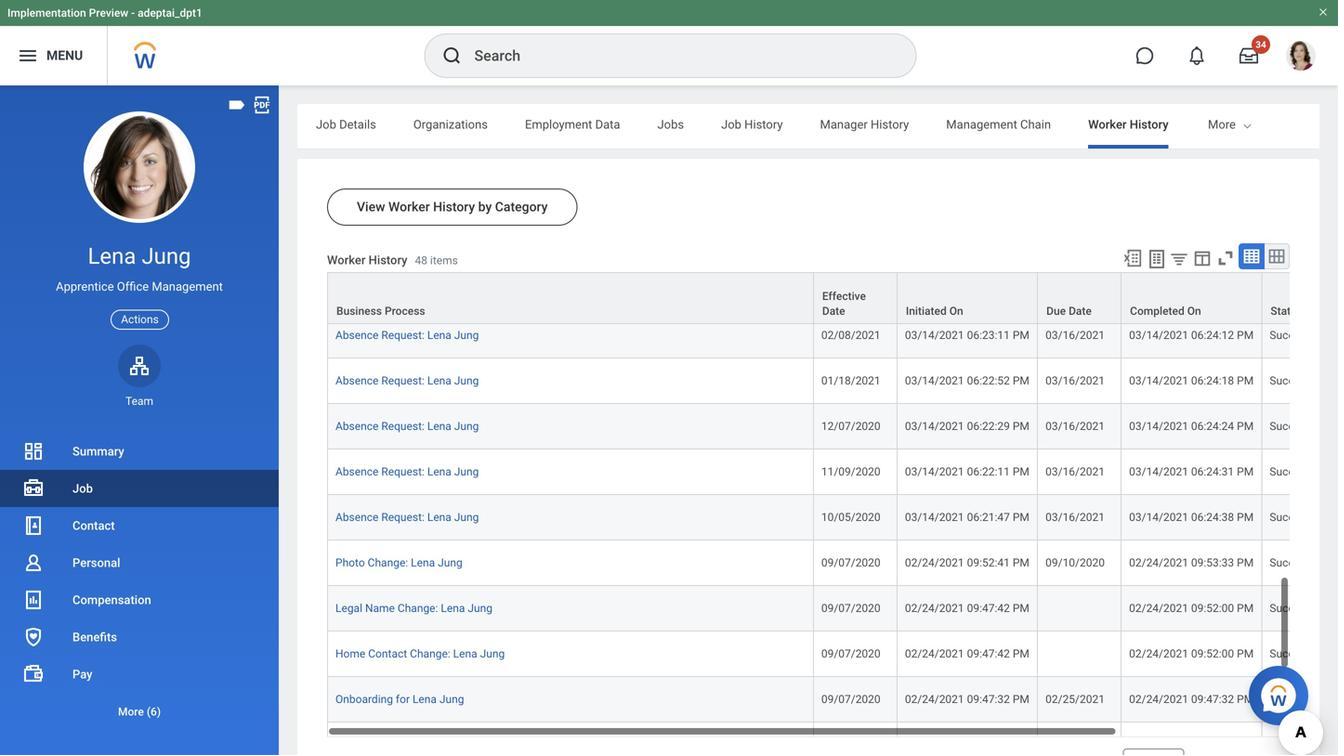 Task type: locate. For each thing, give the bounding box(es) containing it.
job inside navigation pane region
[[73, 482, 93, 496]]

history left manager
[[745, 118, 783, 132]]

10 c from the top
[[1336, 694, 1339, 707]]

jung for 03/14/2021 06:22:52 pm
[[454, 375, 479, 388]]

0 vertical spatial 09:52:00
[[1192, 603, 1235, 616]]

06:22:52
[[967, 375, 1010, 388]]

1 row from the top
[[327, 268, 1339, 313]]

3 09/07/2020 from the top
[[822, 648, 881, 661]]

worker history
[[1089, 118, 1169, 132]]

0 vertical spatial 02/24/2021 09:47:42 pm
[[905, 603, 1030, 616]]

c for absence request: lena jung link related to 01/18/2021
[[1336, 375, 1339, 388]]

06:24:31
[[1192, 466, 1235, 479]]

03/14/2021 down the completed
[[1130, 329, 1189, 342]]

request: for 02/08/2021
[[381, 329, 425, 342]]

1 09:47:32 from the left
[[967, 694, 1010, 707]]

0 horizontal spatial job
[[73, 482, 93, 496]]

1 request: from the top
[[381, 329, 425, 342]]

jung for 03/14/2021 06:22:29 pm
[[454, 420, 479, 433]]

request: for 12/07/2020
[[381, 420, 425, 433]]

summary image
[[22, 441, 45, 463]]

job left details
[[316, 118, 336, 132]]

2 09:47:32 from the left
[[1192, 694, 1235, 707]]

successfully for the 'home contact change: lena jung' link
[[1270, 648, 1333, 661]]

search image
[[441, 45, 463, 67]]

5 03/16/2021 from the top
[[1046, 511, 1105, 524]]

view team image
[[128, 355, 151, 377]]

2 03/16/2021 from the top
[[1046, 375, 1105, 388]]

management left chain
[[947, 118, 1018, 132]]

jung for 02/24/2021 09:52:41 pm
[[438, 557, 463, 570]]

6 successfully from the top
[[1270, 511, 1333, 524]]

03/14/2021 left 06:24:31
[[1130, 466, 1189, 479]]

1 vertical spatial 09:47:42
[[967, 648, 1010, 661]]

1 vertical spatial 09:52:00
[[1192, 648, 1235, 661]]

2 on from the left
[[1188, 305, 1202, 318]]

0 vertical spatial 09:47:42
[[967, 603, 1010, 616]]

1 vertical spatial change:
[[398, 603, 438, 616]]

view worker history by category
[[357, 199, 548, 215]]

successfully for absence request: lena jung link corresponding to 11/09/2020
[[1270, 466, 1333, 479]]

4 successfully from the top
[[1270, 420, 1333, 433]]

0 horizontal spatial date
[[823, 305, 846, 318]]

09:53:33
[[1192, 557, 1235, 570]]

3 c from the top
[[1336, 375, 1339, 388]]

team link
[[118, 345, 161, 409]]

business
[[337, 305, 382, 318]]

row containing 02/24/2021
[[327, 268, 1339, 313]]

view printable version (pdf) image
[[252, 95, 272, 115]]

list
[[0, 433, 279, 731]]

pagination element
[[1196, 738, 1290, 756]]

more (6)
[[118, 706, 161, 719]]

6 c from the top
[[1336, 511, 1339, 524]]

09/07/2020 for onboarding for lena jung
[[822, 694, 881, 707]]

photo change: lena jung link
[[336, 557, 463, 570]]

history for job history
[[745, 118, 783, 132]]

1 horizontal spatial worker
[[389, 199, 430, 215]]

list containing summary
[[0, 433, 279, 731]]

change:
[[368, 557, 408, 570], [398, 603, 438, 616], [410, 648, 451, 661]]

1 horizontal spatial on
[[1188, 305, 1202, 318]]

9 row from the top
[[327, 587, 1339, 632]]

history for worker history 48 items
[[369, 253, 408, 267]]

view worker history by category button
[[327, 189, 578, 226]]

5 absence request: lena jung link from the top
[[336, 511, 479, 524]]

toolbar
[[1115, 244, 1290, 272]]

09/07/2020 for home contact change: lena jung
[[822, 648, 881, 661]]

03/14/2021 left 06:22:52 on the right
[[905, 375, 965, 388]]

34 button
[[1229, 35, 1271, 76]]

3 successfully c from the top
[[1270, 375, 1339, 388]]

3 request: from the top
[[381, 420, 425, 433]]

02/24/2021 09:52:00 pm
[[1130, 603, 1254, 616], [1130, 648, 1254, 661]]

date down effective
[[823, 305, 846, 318]]

4 09/07/2020 from the top
[[822, 694, 881, 707]]

3 03/16/2021 from the top
[[1046, 420, 1105, 433]]

change: for name
[[398, 603, 438, 616]]

history for worker history
[[1130, 118, 1169, 132]]

c for the 'home contact change: lena jung' link
[[1336, 648, 1339, 661]]

1 horizontal spatial 09:47:32
[[1192, 694, 1235, 707]]

1 horizontal spatial more
[[1209, 118, 1236, 132]]

3 absence request: lena jung from the top
[[336, 420, 479, 433]]

actions
[[121, 313, 159, 326]]

5 successfully c from the top
[[1270, 466, 1339, 479]]

personal
[[73, 556, 120, 570]]

03/16/2021 for 03/14/2021 06:22:11 pm
[[1046, 466, 1105, 479]]

4 absence from the top
[[336, 466, 379, 479]]

2 vertical spatial worker
[[327, 253, 366, 267]]

2 request: from the top
[[381, 375, 425, 388]]

completed on button
[[1122, 273, 1262, 324]]

absence request: lena jung link
[[336, 329, 479, 342], [336, 375, 479, 388], [336, 420, 479, 433], [336, 466, 479, 479], [336, 511, 479, 524]]

2 09/07/2020 from the top
[[822, 603, 881, 616]]

1 03/16/2021 from the top
[[1046, 329, 1105, 342]]

lena for 02/24/2021 09:47:32 pm
[[413, 694, 437, 707]]

legal
[[336, 603, 363, 616]]

5 c from the top
[[1336, 466, 1339, 479]]

02/24/2021 09:52:00 pm for legal name change: lena jung
[[1130, 603, 1254, 616]]

request: for 01/18/2021
[[381, 375, 425, 388]]

completed
[[1131, 305, 1185, 318]]

personal image
[[22, 552, 45, 575]]

c for absence request: lena jung link for 02/08/2021
[[1336, 329, 1339, 342]]

09:47:32 up pagination element at the bottom of page
[[1192, 694, 1235, 707]]

-
[[131, 7, 135, 20]]

history left timeline
[[1130, 118, 1169, 132]]

2 horizontal spatial job
[[722, 118, 742, 132]]

2 c from the top
[[1336, 329, 1339, 342]]

compensation link
[[0, 582, 279, 619]]

03/14/2021 left 06:21:47
[[905, 511, 965, 524]]

actions button
[[111, 310, 169, 330]]

date
[[823, 305, 846, 318], [1069, 305, 1092, 318]]

0 horizontal spatial on
[[950, 305, 964, 318]]

03/14/2021 left the 06:22:11
[[905, 466, 965, 479]]

1 vertical spatial 02/24/2021 09:52:00 pm
[[1130, 648, 1254, 661]]

photo
[[336, 557, 365, 570]]

contact
[[73, 519, 115, 533], [368, 648, 407, 661]]

on inside completed on popup button
[[1188, 305, 1202, 318]]

03/16/2021
[[1046, 329, 1105, 342], [1046, 375, 1105, 388], [1046, 420, 1105, 433], [1046, 466, 1105, 479], [1046, 511, 1105, 524]]

4 c from the top
[[1336, 420, 1339, 433]]

absence for 11/09/2020
[[336, 466, 379, 479]]

on up 03/14/2021 06:23:11 pm
[[950, 305, 964, 318]]

navigation pane region
[[0, 86, 279, 756]]

10 successfully c from the top
[[1270, 694, 1339, 707]]

absence
[[336, 329, 379, 342], [336, 375, 379, 388], [336, 420, 379, 433], [336, 466, 379, 479], [336, 511, 379, 524]]

1 vertical spatial management
[[152, 280, 223, 294]]

09:52:00 for home contact change: lena jung
[[1192, 648, 1235, 661]]

worker right view
[[389, 199, 430, 215]]

employment
[[525, 118, 593, 132]]

management right office
[[152, 280, 223, 294]]

jung
[[142, 243, 191, 270], [454, 329, 479, 342], [454, 375, 479, 388], [454, 420, 479, 433], [454, 466, 479, 479], [454, 511, 479, 524], [438, 557, 463, 570], [468, 603, 493, 616], [480, 648, 505, 661], [440, 694, 464, 707]]

worker up business
[[327, 253, 366, 267]]

history right manager
[[871, 118, 910, 132]]

c for absence request: lena jung link for 12/07/2020
[[1336, 420, 1339, 433]]

02/25/2021
[[1046, 694, 1105, 707]]

details
[[339, 118, 376, 132]]

absence for 01/18/2021
[[336, 375, 379, 388]]

request:
[[381, 329, 425, 342], [381, 375, 425, 388], [381, 420, 425, 433], [381, 466, 425, 479], [381, 511, 425, 524]]

2 row from the top
[[327, 272, 1339, 325]]

lena
[[88, 243, 136, 270], [428, 329, 452, 342], [428, 375, 452, 388], [428, 420, 452, 433], [428, 466, 452, 479], [428, 511, 452, 524], [411, 557, 435, 570], [441, 603, 465, 616], [453, 648, 478, 661], [413, 694, 437, 707]]

history for manager history
[[871, 118, 910, 132]]

03/14/2021 down initiated on
[[905, 329, 965, 342]]

on
[[950, 305, 964, 318], [1188, 305, 1202, 318]]

9 successfully from the top
[[1270, 648, 1333, 661]]

management
[[947, 118, 1018, 132], [152, 280, 223, 294]]

row
[[327, 268, 1339, 313], [327, 272, 1339, 325], [327, 313, 1339, 359], [327, 359, 1339, 404], [327, 404, 1339, 450], [327, 450, 1339, 496], [327, 496, 1339, 541], [327, 541, 1339, 587], [327, 587, 1339, 632], [327, 632, 1339, 678], [327, 678, 1339, 723]]

2 absence request: lena jung from the top
[[336, 375, 479, 388]]

11 row from the top
[[327, 678, 1339, 723]]

successfully c for the 'home contact change: lena jung' link
[[1270, 648, 1339, 661]]

1 c from the top
[[1336, 284, 1339, 297]]

successfully c for absence request: lena jung link for 12/07/2020
[[1270, 420, 1339, 433]]

successfully for absence request: lena jung link for 10/05/2020
[[1270, 511, 1333, 524]]

10 successfully from the top
[[1270, 694, 1333, 707]]

date inside effective date
[[823, 305, 846, 318]]

1 vertical spatial 02/24/2021 09:47:42 pm
[[905, 648, 1030, 661]]

1 on from the left
[[950, 305, 964, 318]]

2 horizontal spatial worker
[[1089, 118, 1127, 132]]

row containing onboarding for lena jung
[[327, 678, 1339, 723]]

1 vertical spatial more
[[118, 706, 144, 719]]

3 successfully from the top
[[1270, 375, 1333, 388]]

status
[[1271, 305, 1303, 318]]

history left 48
[[369, 253, 408, 267]]

onboarding for lena jung
[[336, 694, 464, 707]]

4 successfully c from the top
[[1270, 420, 1339, 433]]

date right due
[[1069, 305, 1092, 318]]

2 09:47:42 from the top
[[967, 648, 1010, 661]]

2 successfully c from the top
[[1270, 329, 1339, 342]]

0 vertical spatial more
[[1209, 118, 1236, 132]]

0 vertical spatial contact
[[73, 519, 115, 533]]

menu button
[[0, 26, 107, 86]]

03/16/2021 for 03/14/2021 06:22:29 pm
[[1046, 420, 1105, 433]]

close environment banner image
[[1318, 7, 1329, 18]]

03/16/2021 for 03/14/2021 06:23:11 pm
[[1046, 329, 1105, 342]]

5 successfully from the top
[[1270, 466, 1333, 479]]

0 vertical spatial worker
[[1089, 118, 1127, 132]]

7 c from the top
[[1336, 557, 1339, 570]]

4 absence request: lena jung link from the top
[[336, 466, 479, 479]]

1 date from the left
[[823, 305, 846, 318]]

initiated on
[[906, 305, 964, 318]]

06:24:12
[[1192, 329, 1235, 342]]

1 vertical spatial worker
[[389, 199, 430, 215]]

2 date from the left
[[1069, 305, 1092, 318]]

job down summary
[[73, 482, 93, 496]]

tag image
[[227, 95, 247, 115]]

history left by
[[433, 199, 475, 215]]

view
[[357, 199, 385, 215]]

1 absence from the top
[[336, 329, 379, 342]]

data
[[596, 118, 621, 132]]

02/24/2021 09:52:41 pm
[[905, 557, 1030, 570]]

worker
[[1089, 118, 1127, 132], [389, 199, 430, 215], [327, 253, 366, 267]]

more down 34 button at the top of page
[[1209, 118, 1236, 132]]

1 horizontal spatial 02/24/2021 09:47:32 pm
[[1130, 694, 1254, 707]]

office
[[117, 280, 149, 294]]

job right jobs
[[722, 118, 742, 132]]

history
[[745, 118, 783, 132], [871, 118, 910, 132], [1130, 118, 1169, 132], [433, 199, 475, 215], [369, 253, 408, 267]]

02/24/2021 09:53:33 pm
[[1130, 557, 1254, 570]]

5 absence from the top
[[336, 511, 379, 524]]

legal name change: lena jung link
[[336, 603, 493, 616]]

0 vertical spatial 02/24/2021 09:52:00 pm
[[1130, 603, 1254, 616]]

notifications large image
[[1188, 46, 1207, 65]]

2 absence request: lena jung link from the top
[[336, 375, 479, 388]]

1 09/07/2020 from the top
[[822, 557, 881, 570]]

on for initiated on
[[950, 305, 964, 318]]

lena jung
[[88, 243, 191, 270]]

03/14/2021 left the 06:24:38
[[1130, 511, 1189, 524]]

more left (6)
[[118, 706, 144, 719]]

0 horizontal spatial contact
[[73, 519, 115, 533]]

03/14/2021 left 06:22:29
[[905, 420, 965, 433]]

6 successfully c from the top
[[1270, 511, 1339, 524]]

09/07/2020
[[822, 557, 881, 570], [822, 603, 881, 616], [822, 648, 881, 661], [822, 694, 881, 707]]

on up the 03/14/2021 06:24:12 pm
[[1188, 305, 1202, 318]]

0 vertical spatial management
[[947, 118, 1018, 132]]

8 successfully c from the top
[[1270, 603, 1339, 616]]

03/14/2021 left 06:24:18
[[1130, 375, 1189, 388]]

03/14/2021 for 03/14/2021 06:23:11 pm
[[905, 329, 965, 342]]

c
[[1336, 284, 1339, 297], [1336, 329, 1339, 342], [1336, 375, 1339, 388], [1336, 420, 1339, 433], [1336, 466, 1339, 479], [1336, 511, 1339, 524], [1336, 557, 1339, 570], [1336, 603, 1339, 616], [1336, 648, 1339, 661], [1336, 694, 1339, 707]]

1 02/24/2021 09:47:42 pm from the top
[[905, 603, 1030, 616]]

1 02/24/2021 09:52:00 pm from the top
[[1130, 603, 1254, 616]]

09:47:42
[[967, 603, 1010, 616], [967, 648, 1010, 661]]

compensation image
[[22, 589, 45, 612]]

more for more (6)
[[118, 706, 144, 719]]

benefits image
[[22, 627, 45, 649]]

2 02/24/2021 09:52:00 pm from the top
[[1130, 648, 1254, 661]]

effective
[[823, 290, 866, 303]]

tab list
[[298, 104, 1339, 149]]

1 horizontal spatial job
[[316, 118, 336, 132]]

03/14/2021 06:24:18 pm
[[1130, 375, 1254, 388]]

09/07/2020 for photo change: lena jung
[[822, 557, 881, 570]]

fullscreen image
[[1216, 248, 1237, 269]]

successfully c for onboarding for lena jung link
[[1270, 694, 1339, 707]]

2 02/24/2021 09:47:42 pm from the top
[[905, 648, 1030, 661]]

successfully c
[[1270, 284, 1339, 297], [1270, 329, 1339, 342], [1270, 375, 1339, 388], [1270, 420, 1339, 433], [1270, 466, 1339, 479], [1270, 511, 1339, 524], [1270, 557, 1339, 570], [1270, 603, 1339, 616], [1270, 648, 1339, 661], [1270, 694, 1339, 707]]

request: for 10/05/2020
[[381, 511, 425, 524]]

9 c from the top
[[1336, 648, 1339, 661]]

initiated on button
[[898, 273, 1038, 324]]

1 horizontal spatial management
[[947, 118, 1018, 132]]

09/07/2020 for legal name change: lena jung
[[822, 603, 881, 616]]

2 vertical spatial change:
[[410, 648, 451, 661]]

4 request: from the top
[[381, 466, 425, 479]]

4 absence request: lena jung from the top
[[336, 466, 479, 479]]

change: down legal name change: lena jung link
[[410, 648, 451, 661]]

1 absence request: lena jung from the top
[[336, 329, 479, 342]]

4 row from the top
[[327, 359, 1339, 404]]

on inside "initiated on" popup button
[[950, 305, 964, 318]]

03/14/2021 for 03/14/2021 06:21:47 pm
[[905, 511, 965, 524]]

2 successfully from the top
[[1270, 329, 1333, 342]]

absence request: lena jung for 01/18/2021
[[336, 375, 479, 388]]

03/14/2021 for 03/14/2021 06:24:18 pm
[[1130, 375, 1189, 388]]

photo change: lena jung
[[336, 557, 463, 570]]

3 absence request: lena jung link from the top
[[336, 420, 479, 433]]

absence request: lena jung for 10/05/2020
[[336, 511, 479, 524]]

9 successfully c from the top
[[1270, 648, 1339, 661]]

absence request: lena jung link for 12/07/2020
[[336, 420, 479, 433]]

successfully c for absence request: lena jung link corresponding to 11/09/2020
[[1270, 466, 1339, 479]]

due date
[[1047, 305, 1092, 318]]

absence for 02/08/2021
[[336, 329, 379, 342]]

03/14/2021
[[905, 329, 965, 342], [1130, 329, 1189, 342], [905, 375, 965, 388], [1130, 375, 1189, 388], [905, 420, 965, 433], [1130, 420, 1189, 433], [905, 466, 965, 479], [1130, 466, 1189, 479], [905, 511, 965, 524], [1130, 511, 1189, 524]]

8 row from the top
[[327, 541, 1339, 587]]

0 horizontal spatial 09:47:32
[[967, 694, 1010, 707]]

home
[[336, 648, 366, 661]]

jung for 03/14/2021 06:22:11 pm
[[454, 466, 479, 479]]

absence request: lena jung link for 02/08/2021
[[336, 329, 479, 342]]

export to excel image
[[1123, 248, 1144, 269]]

09:47:42 for legal name change: lena jung
[[967, 603, 1010, 616]]

02/24/2021
[[822, 284, 881, 297], [905, 557, 965, 570], [1130, 557, 1189, 570], [905, 603, 965, 616], [1130, 603, 1189, 616], [905, 648, 965, 661], [1130, 648, 1189, 661], [905, 694, 965, 707], [1130, 694, 1189, 707]]

0 horizontal spatial worker
[[327, 253, 366, 267]]

menu banner
[[0, 0, 1339, 86]]

export to worksheets image
[[1146, 248, 1169, 271]]

change: right photo
[[368, 557, 408, 570]]

0 horizontal spatial 02/24/2021 09:47:32 pm
[[905, 694, 1030, 707]]

successfully for absence request: lena jung link for 02/08/2021
[[1270, 329, 1333, 342]]

7 successfully from the top
[[1270, 557, 1333, 570]]

job for job details
[[316, 118, 336, 132]]

2 absence from the top
[[336, 375, 379, 388]]

completed on
[[1131, 305, 1202, 318]]

jung for 03/14/2021 06:21:47 pm
[[454, 511, 479, 524]]

0 horizontal spatial more
[[118, 706, 144, 719]]

lena for 03/14/2021 06:22:29 pm
[[428, 420, 452, 433]]

3 absence from the top
[[336, 420, 379, 433]]

worker right chain
[[1089, 118, 1127, 132]]

4 03/16/2021 from the top
[[1046, 466, 1105, 479]]

contact up personal at the bottom left
[[73, 519, 115, 533]]

1 horizontal spatial contact
[[368, 648, 407, 661]]

06:23:11
[[967, 329, 1010, 342]]

contact right home
[[368, 648, 407, 661]]

03/14/2021 for 03/14/2021 06:24:31 pm
[[1130, 466, 1189, 479]]

more inside dropdown button
[[118, 706, 144, 719]]

09:47:32 left 02/25/2021
[[967, 694, 1010, 707]]

absence request: lena jung link for 01/18/2021
[[336, 375, 479, 388]]

initiated
[[906, 305, 947, 318]]

1 09:52:00 from the top
[[1192, 603, 1235, 616]]

preview
[[89, 7, 128, 20]]

summary
[[73, 445, 124, 459]]

1 09:47:42 from the top
[[967, 603, 1010, 616]]

date for due date
[[1069, 305, 1092, 318]]

Search Workday  search field
[[475, 35, 878, 76]]

row containing effective date
[[327, 272, 1339, 325]]

cell
[[327, 268, 814, 313], [898, 268, 1039, 313], [1039, 268, 1122, 313], [1122, 268, 1263, 313], [1039, 587, 1122, 632], [1039, 632, 1122, 678]]

absence for 10/05/2020
[[336, 511, 379, 524]]

lena for 03/14/2021 06:21:47 pm
[[428, 511, 452, 524]]

summary link
[[0, 433, 279, 470]]

03/14/2021 for 03/14/2021 06:24:12 pm
[[1130, 329, 1189, 342]]

onboarding
[[336, 694, 393, 707]]

worker inside button
[[389, 199, 430, 215]]

0 horizontal spatial management
[[152, 280, 223, 294]]

02/24/2021 09:47:32 pm
[[905, 694, 1030, 707], [1130, 694, 1254, 707]]

02/24/2021 09:47:42 pm for home contact change: lena jung
[[905, 648, 1030, 661]]

03/14/2021 left the 06:24:24
[[1130, 420, 1189, 433]]

successfully for photo change: lena jung link
[[1270, 557, 1333, 570]]

03/14/2021 for 03/14/2021 06:24:38 pm
[[1130, 511, 1189, 524]]

change: right name
[[398, 603, 438, 616]]

1 horizontal spatial date
[[1069, 305, 1092, 318]]

7 successfully c from the top
[[1270, 557, 1339, 570]]

by
[[478, 199, 492, 215]]

2 09:52:00 from the top
[[1192, 648, 1235, 661]]

09:52:00
[[1192, 603, 1235, 616], [1192, 648, 1235, 661]]

10 row from the top
[[327, 632, 1339, 678]]

5 absence request: lena jung from the top
[[336, 511, 479, 524]]

1 absence request: lena jung link from the top
[[336, 329, 479, 342]]

5 request: from the top
[[381, 511, 425, 524]]

8 successfully from the top
[[1270, 603, 1333, 616]]

8 c from the top
[[1336, 603, 1339, 616]]

03/14/2021 06:21:47 pm
[[905, 511, 1030, 524]]

absence request: lena jung for 02/08/2021
[[336, 329, 479, 342]]

02/24/2021 09:47:42 pm
[[905, 603, 1030, 616], [905, 648, 1030, 661]]



Task type: describe. For each thing, give the bounding box(es) containing it.
menu
[[46, 48, 83, 63]]

request: for 11/09/2020
[[381, 466, 425, 479]]

manager
[[820, 118, 868, 132]]

03/14/2021 for 03/14/2021 06:24:24 pm
[[1130, 420, 1189, 433]]

jobs
[[658, 118, 684, 132]]

03/14/2021 06:24:38 pm
[[1130, 511, 1254, 524]]

09/10/2020
[[1046, 557, 1105, 570]]

worker for worker history
[[1089, 118, 1127, 132]]

03/16/2021 for 03/14/2021 06:22:52 pm
[[1046, 375, 1105, 388]]

job for job history
[[722, 118, 742, 132]]

1 vertical spatial contact
[[368, 648, 407, 661]]

successfully c for legal name change: lena jung link
[[1270, 603, 1339, 616]]

2 02/24/2021 09:47:32 pm from the left
[[1130, 694, 1254, 707]]

absence request: lena jung link for 10/05/2020
[[336, 511, 479, 524]]

benefits link
[[0, 619, 279, 656]]

contact inside 'link'
[[73, 519, 115, 533]]

c for absence request: lena jung link corresponding to 11/09/2020
[[1336, 466, 1339, 479]]

5 row from the top
[[327, 404, 1339, 450]]

01/18/2021
[[822, 375, 881, 388]]

apprentice
[[56, 280, 114, 294]]

job link
[[0, 470, 279, 508]]

worker for worker history 48 items
[[327, 253, 366, 267]]

successfully for legal name change: lena jung link
[[1270, 603, 1333, 616]]

7 row from the top
[[327, 496, 1339, 541]]

status button
[[1263, 273, 1339, 324]]

c for photo change: lena jung link
[[1336, 557, 1339, 570]]

10/05/2020
[[822, 511, 881, 524]]

job history
[[722, 118, 783, 132]]

09:52:41
[[967, 557, 1010, 570]]

03/16/2021 for 03/14/2021 06:21:47 pm
[[1046, 511, 1105, 524]]

03/14/2021 06:22:11 pm
[[905, 466, 1030, 479]]

management inside navigation pane region
[[152, 280, 223, 294]]

job image
[[22, 478, 45, 500]]

name
[[365, 603, 395, 616]]

03/14/2021 for 03/14/2021 06:22:52 pm
[[905, 375, 965, 388]]

select to filter grid data image
[[1170, 249, 1190, 269]]

organizations
[[414, 118, 488, 132]]

jung for 03/14/2021 06:23:11 pm
[[454, 329, 479, 342]]

02/08/2021
[[822, 329, 881, 342]]

1 successfully c from the top
[[1270, 284, 1339, 297]]

06:24:24
[[1192, 420, 1235, 433]]

date for effective date
[[823, 305, 846, 318]]

tab list containing job details
[[298, 104, 1339, 149]]

34
[[1256, 39, 1267, 50]]

row containing legal name change: lena jung
[[327, 587, 1339, 632]]

06:21:47
[[967, 511, 1010, 524]]

03/14/2021 for 03/14/2021 06:22:11 pm
[[905, 466, 965, 479]]

03/14/2021 06:24:24 pm
[[1130, 420, 1254, 433]]

successfully c for absence request: lena jung link for 02/08/2021
[[1270, 329, 1339, 342]]

successfully for absence request: lena jung link related to 01/18/2021
[[1270, 375, 1333, 388]]

12/07/2020
[[822, 420, 881, 433]]

implementation
[[7, 7, 86, 20]]

0 vertical spatial change:
[[368, 557, 408, 570]]

pay link
[[0, 656, 279, 694]]

absence request: lena jung link for 11/09/2020
[[336, 466, 479, 479]]

row containing photo change: lena jung
[[327, 541, 1339, 587]]

chain
[[1021, 118, 1052, 132]]

06:24:38
[[1192, 511, 1235, 524]]

pay image
[[22, 664, 45, 686]]

on for completed on
[[1188, 305, 1202, 318]]

job details
[[316, 118, 376, 132]]

for
[[396, 694, 410, 707]]

successfully c for absence request: lena jung link for 10/05/2020
[[1270, 511, 1339, 524]]

business process
[[337, 305, 425, 318]]

06:22:29
[[967, 420, 1010, 433]]

1 02/24/2021 09:47:32 pm from the left
[[905, 694, 1030, 707]]

team
[[126, 395, 153, 408]]

home contact change: lena jung link
[[336, 648, 505, 661]]

successfully for onboarding for lena jung link
[[1270, 694, 1333, 707]]

process
[[385, 305, 425, 318]]

expand table image
[[1268, 247, 1287, 266]]

employment data
[[525, 118, 621, 132]]

09:47:42 for home contact change: lena jung
[[967, 648, 1010, 661]]

03/14/2021 06:22:29 pm
[[905, 420, 1030, 433]]

lena for 03/14/2021 06:22:52 pm
[[428, 375, 452, 388]]

compensation
[[73, 594, 151, 608]]

contact link
[[0, 508, 279, 545]]

absence for 12/07/2020
[[336, 420, 379, 433]]

profile logan mcneil image
[[1287, 41, 1316, 74]]

management inside tab list
[[947, 118, 1018, 132]]

03/14/2021 for 03/14/2021 06:22:29 pm
[[905, 420, 965, 433]]

lena inside navigation pane region
[[88, 243, 136, 270]]

jung for 02/24/2021 09:47:32 pm
[[440, 694, 464, 707]]

03/14/2021 06:22:52 pm
[[905, 375, 1030, 388]]

c for absence request: lena jung link for 10/05/2020
[[1336, 511, 1339, 524]]

manager history
[[820, 118, 910, 132]]

apprentice office management
[[56, 280, 223, 294]]

click to view/edit grid preferences image
[[1193, 248, 1213, 269]]

48
[[415, 254, 428, 267]]

lena for 03/14/2021 06:23:11 pm
[[428, 329, 452, 342]]

successfully for absence request: lena jung link for 12/07/2020
[[1270, 420, 1333, 433]]

justify image
[[17, 45, 39, 67]]

02/24/2021 09:52:00 pm for home contact change: lena jung
[[1130, 648, 1254, 661]]

(6)
[[147, 706, 161, 719]]

more for more
[[1209, 118, 1236, 132]]

06:24:18
[[1192, 375, 1235, 388]]

due date button
[[1039, 273, 1121, 324]]

team lena jung element
[[118, 394, 161, 409]]

implementation preview -   adeptai_dpt1
[[7, 7, 203, 20]]

inbox large image
[[1240, 46, 1259, 65]]

category
[[495, 199, 548, 215]]

worker history 48 items
[[327, 253, 458, 267]]

timeline
[[1206, 118, 1252, 132]]

c for onboarding for lena jung link
[[1336, 694, 1339, 707]]

effective date
[[823, 290, 866, 318]]

3 row from the top
[[327, 313, 1339, 359]]

contact image
[[22, 515, 45, 537]]

03/14/2021 06:23:11 pm
[[905, 329, 1030, 342]]

09:52:00 for legal name change: lena jung
[[1192, 603, 1235, 616]]

6 row from the top
[[327, 450, 1339, 496]]

items
[[430, 254, 458, 267]]

row containing home contact change: lena jung
[[327, 632, 1339, 678]]

home contact change: lena jung
[[336, 648, 505, 661]]

onboarding for lena jung link
[[336, 694, 464, 707]]

adeptai_dpt1
[[138, 7, 203, 20]]

lena for 03/14/2021 06:22:11 pm
[[428, 466, 452, 479]]

06:22:11
[[967, 466, 1010, 479]]

successfully c for photo change: lena jung link
[[1270, 557, 1339, 570]]

table image
[[1243, 247, 1262, 266]]

absence request: lena jung for 12/07/2020
[[336, 420, 479, 433]]

1 successfully from the top
[[1270, 284, 1333, 297]]

change: for contact
[[410, 648, 451, 661]]

effective date button
[[814, 273, 897, 324]]

history inside button
[[433, 199, 475, 215]]

jung inside navigation pane region
[[142, 243, 191, 270]]

03/14/2021 06:24:31 pm
[[1130, 466, 1254, 479]]

more (6) button
[[0, 694, 279, 731]]

successfully c for absence request: lena jung link related to 01/18/2021
[[1270, 375, 1339, 388]]

additiona
[[1290, 118, 1339, 132]]

business process button
[[328, 273, 813, 324]]

pay
[[73, 668, 93, 682]]

lena for 02/24/2021 09:52:41 pm
[[411, 557, 435, 570]]

11/09/2020
[[822, 466, 881, 479]]

benefits
[[73, 631, 117, 645]]

c for legal name change: lena jung link
[[1336, 603, 1339, 616]]

management chain
[[947, 118, 1052, 132]]

absence request: lena jung for 11/09/2020
[[336, 466, 479, 479]]

more (6) button
[[0, 701, 279, 724]]

02/24/2021 09:47:42 pm for legal name change: lena jung
[[905, 603, 1030, 616]]



Task type: vqa. For each thing, say whether or not it's contained in the screenshot.


